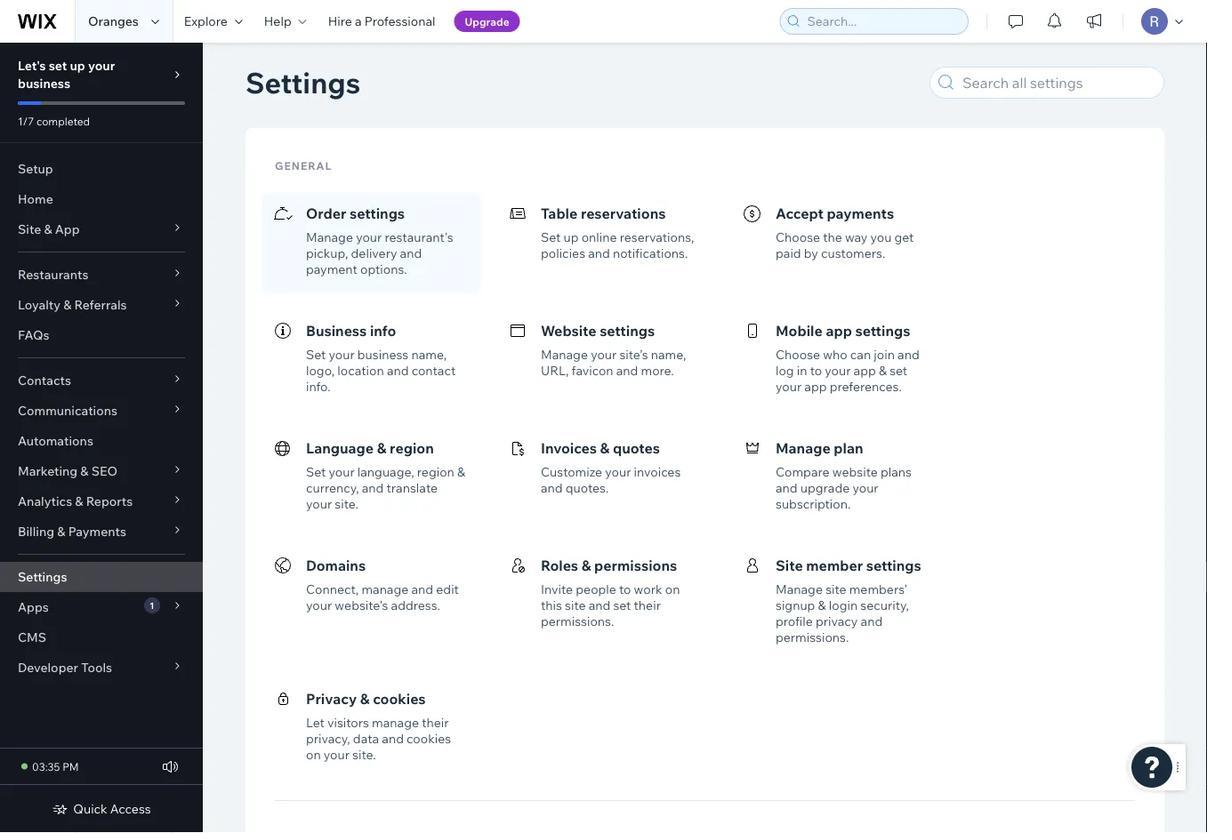 Task type: vqa. For each thing, say whether or not it's contained in the screenshot.
BILLING
yes



Task type: describe. For each thing, give the bounding box(es) containing it.
hire a professional
[[328, 13, 436, 29]]

translate
[[387, 481, 438, 496]]

0 vertical spatial cookies
[[373, 691, 426, 708]]

marketing & seo button
[[0, 457, 203, 487]]

site inside "roles & permissions invite people to work on this site and set their permissions."
[[565, 598, 586, 614]]

this
[[541, 598, 562, 614]]

join
[[874, 347, 895, 363]]

your inside let's set up your business
[[88, 58, 115, 73]]

& right language,
[[457, 465, 466, 480]]

loyalty & referrals button
[[0, 290, 203, 320]]

order settings manage your restaurant's pickup, delivery and payment options.
[[306, 205, 453, 277]]

upgrade button
[[454, 11, 520, 32]]

work
[[634, 582, 663, 598]]

sidebar element
[[0, 43, 203, 834]]

privacy & cookies let visitors manage their privacy, data and cookies on your site.
[[306, 691, 451, 763]]

your down who on the top of the page
[[825, 363, 851, 379]]

quotes
[[613, 440, 660, 457]]

access
[[110, 802, 151, 817]]

settings inside order settings manage your restaurant's pickup, delivery and payment options.
[[350, 205, 405, 223]]

set inside "roles & permissions invite people to work on this site and set their permissions."
[[614, 598, 631, 614]]

compare
[[776, 465, 830, 480]]

and inside invoices & quotes customize your invoices and quotes.
[[541, 481, 563, 496]]

site. inside privacy & cookies let visitors manage their privacy, data and cookies on your site.
[[353, 748, 376, 763]]

connect,
[[306, 582, 359, 598]]

marketing & seo
[[18, 464, 118, 479]]

reservations,
[[620, 230, 695, 245]]

site inside site member settings manage site members' signup & login security, profile privacy and permissions.
[[826, 582, 847, 598]]

contact
[[412, 363, 456, 379]]

site & app button
[[0, 214, 203, 245]]

on inside privacy & cookies let visitors manage their privacy, data and cookies on your site.
[[306, 748, 321, 763]]

set for table reservations
[[541, 230, 561, 245]]

payments
[[68, 524, 126, 540]]

reports
[[86, 494, 133, 510]]

accept
[[776, 205, 824, 223]]

1 vertical spatial app
[[854, 363, 876, 379]]

options.
[[361, 262, 407, 277]]

& for referrals
[[63, 297, 72, 313]]

communications
[[18, 403, 118, 419]]

and inside order settings manage your restaurant's pickup, delivery and payment options.
[[400, 246, 422, 261]]

tools
[[81, 660, 112, 676]]

1 vertical spatial cookies
[[407, 732, 451, 747]]

order
[[306, 205, 347, 223]]

profile
[[776, 614, 813, 630]]

your down currency,
[[306, 497, 332, 512]]

home link
[[0, 184, 203, 214]]

referrals
[[74, 297, 127, 313]]

manage inside website settings manage your site's name, url, favicon and more.
[[541, 347, 588, 363]]

business for info
[[358, 347, 409, 363]]

0 vertical spatial region
[[390, 440, 434, 457]]

location
[[338, 363, 384, 379]]

set inside language & region set your language, region & currency, and translate your site.
[[306, 465, 326, 480]]

permissions. for member
[[776, 630, 849, 646]]

hire a professional link
[[317, 0, 446, 43]]

a
[[355, 13, 362, 29]]

upgrade
[[465, 15, 510, 28]]

and inside language & region set your language, region & currency, and translate your site.
[[362, 481, 384, 496]]

and inside "roles & permissions invite people to work on this site and set their permissions."
[[589, 598, 611, 614]]

log
[[776, 363, 794, 379]]

quick access
[[73, 802, 151, 817]]

loyalty
[[18, 297, 61, 313]]

faqs link
[[0, 320, 203, 351]]

manage inside privacy & cookies let visitors manage their privacy, data and cookies on your site.
[[372, 716, 419, 731]]

setup link
[[0, 154, 203, 184]]

plans
[[881, 465, 912, 480]]

analytics & reports
[[18, 494, 133, 510]]

manage inside site member settings manage site members' signup & login security, profile privacy and permissions.
[[776, 582, 823, 598]]

more.
[[641, 363, 674, 379]]

favicon
[[572, 363, 614, 379]]

to inside mobile app settings choose who can join and log in to your app & set your app preferences.
[[811, 363, 822, 379]]

1/7
[[18, 114, 34, 128]]

mobile app settings choose who can join and log in to your app & set your app preferences.
[[776, 322, 920, 395]]

set for business info
[[306, 347, 326, 363]]

online
[[582, 230, 617, 245]]

delivery
[[351, 246, 397, 261]]

restaurants
[[18, 267, 88, 283]]

& for quotes
[[600, 440, 610, 457]]

security,
[[861, 598, 909, 614]]

site's
[[620, 347, 648, 363]]

customers.
[[821, 246, 886, 261]]

privacy
[[306, 691, 357, 708]]

let's
[[18, 58, 46, 73]]

paid
[[776, 246, 802, 261]]

choose inside accept payments choose the way you get paid by customers.
[[776, 230, 821, 245]]

& for region
[[377, 440, 387, 457]]

address.
[[391, 598, 441, 614]]

professional
[[365, 13, 436, 29]]

Search all settings field
[[958, 68, 1159, 98]]

site for member
[[776, 557, 803, 575]]

2 vertical spatial app
[[805, 379, 827, 395]]

visitors
[[328, 716, 369, 731]]

1
[[150, 600, 154, 611]]

and inside manage plan compare website plans and upgrade your subscription.
[[776, 481, 798, 496]]

and inside mobile app settings choose who can join and log in to your app & set your app preferences.
[[898, 347, 920, 363]]

site for &
[[18, 222, 41, 237]]

loyalty & referrals
[[18, 297, 127, 313]]

and inside privacy & cookies let visitors manage their privacy, data and cookies on your site.
[[382, 732, 404, 747]]

marketing
[[18, 464, 78, 479]]

language & region set your language, region & currency, and translate your site.
[[306, 440, 466, 512]]

set inside let's set up your business
[[49, 58, 67, 73]]

help button
[[253, 0, 317, 43]]

& for permissions
[[582, 557, 591, 575]]

can
[[851, 347, 871, 363]]

by
[[804, 246, 819, 261]]

permissions. for &
[[541, 614, 614, 630]]

your inside manage plan compare website plans and upgrade your subscription.
[[853, 481, 879, 496]]

preferences.
[[830, 379, 902, 395]]

your inside order settings manage your restaurant's pickup, delivery and payment options.
[[356, 230, 382, 245]]

and inside the table reservations set up online reservations, policies and notifications.
[[588, 246, 610, 261]]

upgrade
[[801, 481, 850, 496]]

payment
[[306, 262, 358, 277]]

faqs
[[18, 328, 49, 343]]

1/7 completed
[[18, 114, 90, 128]]

website
[[541, 322, 597, 340]]

manage plan compare website plans and upgrade your subscription.
[[776, 440, 912, 512]]

to inside "roles & permissions invite people to work on this site and set their permissions."
[[619, 582, 631, 598]]

restaurant's
[[385, 230, 453, 245]]

restaurants button
[[0, 260, 203, 290]]



Task type: locate. For each thing, give the bounding box(es) containing it.
site & app
[[18, 222, 80, 237]]

your up favicon
[[591, 347, 617, 363]]

and inside 'business info set your business name, logo, location and contact info.'
[[387, 363, 409, 379]]

your
[[88, 58, 115, 73], [356, 230, 382, 245], [329, 347, 355, 363], [591, 347, 617, 363], [825, 363, 851, 379], [776, 379, 802, 395], [329, 465, 355, 480], [605, 465, 631, 480], [853, 481, 879, 496], [306, 497, 332, 512], [306, 598, 332, 614], [324, 748, 350, 763]]

1 vertical spatial site.
[[353, 748, 376, 763]]

cookies right data
[[407, 732, 451, 747]]

settings inside mobile app settings choose who can join and log in to your app & set your app preferences.
[[856, 322, 911, 340]]

app
[[55, 222, 80, 237]]

name, for info
[[412, 347, 447, 363]]

to right in
[[811, 363, 822, 379]]

manage inside domains connect, manage and edit your website's address.
[[362, 582, 409, 598]]

and down site's
[[617, 363, 638, 379]]

2 choose from the top
[[776, 347, 821, 363]]

settings down the help button
[[246, 65, 361, 101]]

app up who on the top of the page
[[826, 322, 853, 340]]

contacts
[[18, 373, 71, 388]]

site
[[826, 582, 847, 598], [565, 598, 586, 614]]

and down customize
[[541, 481, 563, 496]]

0 vertical spatial site
[[826, 582, 847, 598]]

& for app
[[44, 222, 52, 237]]

and down people
[[589, 598, 611, 614]]

& left app
[[44, 222, 52, 237]]

2 name, from the left
[[651, 347, 687, 363]]

site member settings manage site members' signup & login security, profile privacy and permissions.
[[776, 557, 922, 646]]

0 horizontal spatial business
[[18, 76, 70, 91]]

1 vertical spatial business
[[358, 347, 409, 363]]

set inside the table reservations set up online reservations, policies and notifications.
[[541, 230, 561, 245]]

and down security,
[[861, 614, 883, 630]]

region
[[390, 440, 434, 457], [417, 465, 455, 480]]

settings up members'
[[867, 557, 922, 575]]

1 name, from the left
[[412, 347, 447, 363]]

2 vertical spatial set
[[306, 465, 326, 480]]

site inside dropdown button
[[18, 222, 41, 237]]

settings inside site member settings manage site members' signup & login security, profile privacy and permissions.
[[867, 557, 922, 575]]

& left quotes
[[600, 440, 610, 457]]

name, inside website settings manage your site's name, url, favicon and more.
[[651, 347, 687, 363]]

their down work
[[634, 598, 661, 614]]

0 horizontal spatial permissions.
[[541, 614, 614, 630]]

website
[[833, 465, 878, 480]]

cms link
[[0, 623, 203, 653]]

1 horizontal spatial up
[[564, 230, 579, 245]]

your inside 'business info set your business name, logo, location and contact info.'
[[329, 347, 355, 363]]

0 horizontal spatial on
[[306, 748, 321, 763]]

permissions. inside "roles & permissions invite people to work on this site and set their permissions."
[[541, 614, 614, 630]]

table reservations set up online reservations, policies and notifications.
[[541, 205, 695, 261]]

1 vertical spatial set
[[306, 347, 326, 363]]

your down business
[[329, 347, 355, 363]]

privacy
[[816, 614, 858, 630]]

site right this
[[565, 598, 586, 614]]

site inside site member settings manage site members' signup & login security, profile privacy and permissions.
[[776, 557, 803, 575]]

1 vertical spatial set
[[890, 363, 908, 379]]

info
[[370, 322, 396, 340]]

set up logo, at the top left of page
[[306, 347, 326, 363]]

general-section element
[[262, 176, 1149, 780]]

and down online
[[588, 246, 610, 261]]

their inside "roles & permissions invite people to work on this site and set their permissions."
[[634, 598, 661, 614]]

app down in
[[805, 379, 827, 395]]

settings up site's
[[600, 322, 655, 340]]

developer tools button
[[0, 653, 203, 684]]

accept payments choose the way you get paid by customers.
[[776, 205, 914, 261]]

site up signup
[[776, 557, 803, 575]]

settings link
[[0, 562, 203, 593]]

0 vertical spatial choose
[[776, 230, 821, 245]]

1 vertical spatial site
[[776, 557, 803, 575]]

set right let's at the top of the page
[[49, 58, 67, 73]]

1 horizontal spatial set
[[614, 598, 631, 614]]

& left reports
[[75, 494, 83, 510]]

business
[[306, 322, 367, 340]]

Search... field
[[802, 9, 963, 34]]

0 horizontal spatial name,
[[412, 347, 447, 363]]

& inside privacy & cookies let visitors manage their privacy, data and cookies on your site.
[[360, 691, 370, 708]]

0 vertical spatial permissions.
[[541, 614, 614, 630]]

1 horizontal spatial settings
[[246, 65, 361, 101]]

region up language,
[[390, 440, 434, 457]]

0 vertical spatial to
[[811, 363, 822, 379]]

set inside 'business info set your business name, logo, location and contact info.'
[[306, 347, 326, 363]]

business down info
[[358, 347, 409, 363]]

and inside domains connect, manage and edit your website's address.
[[412, 582, 434, 598]]

& inside marketing & seo popup button
[[80, 464, 89, 479]]

let's set up your business
[[18, 58, 115, 91]]

business for set
[[18, 76, 70, 91]]

1 vertical spatial up
[[564, 230, 579, 245]]

& for cookies
[[360, 691, 370, 708]]

url,
[[541, 363, 569, 379]]

get
[[895, 230, 914, 245]]

you
[[871, 230, 892, 245]]

manage up website's
[[362, 582, 409, 598]]

1 horizontal spatial permissions.
[[776, 630, 849, 646]]

setup
[[18, 161, 53, 177]]

up right let's at the top of the page
[[70, 58, 85, 73]]

member
[[807, 557, 864, 575]]

app
[[826, 322, 853, 340], [854, 363, 876, 379], [805, 379, 827, 395]]

settings up delivery
[[350, 205, 405, 223]]

2 horizontal spatial set
[[890, 363, 908, 379]]

customize
[[541, 465, 603, 480]]

0 vertical spatial on
[[665, 582, 680, 598]]

pm
[[62, 761, 79, 774]]

1 vertical spatial their
[[422, 716, 449, 731]]

& inside "roles & permissions invite people to work on this site and set their permissions."
[[582, 557, 591, 575]]

your inside privacy & cookies let visitors manage their privacy, data and cookies on your site.
[[324, 748, 350, 763]]

and up address.
[[412, 582, 434, 598]]

choose
[[776, 230, 821, 245], [776, 347, 821, 363]]

up inside let's set up your business
[[70, 58, 85, 73]]

manage
[[306, 230, 353, 245], [541, 347, 588, 363], [776, 440, 831, 457], [776, 582, 823, 598]]

& left login
[[818, 598, 826, 614]]

payments
[[827, 205, 895, 223]]

up inside the table reservations set up online reservations, policies and notifications.
[[564, 230, 579, 245]]

and down language,
[[362, 481, 384, 496]]

0 vertical spatial set
[[541, 230, 561, 245]]

your down connect,
[[306, 598, 332, 614]]

0 horizontal spatial set
[[49, 58, 67, 73]]

and inside website settings manage your site's name, url, favicon and more.
[[617, 363, 638, 379]]

their inside privacy & cookies let visitors manage their privacy, data and cookies on your site.
[[422, 716, 449, 731]]

& up people
[[582, 557, 591, 575]]

& inside loyalty & referrals popup button
[[63, 297, 72, 313]]

your inside domains connect, manage and edit your website's address.
[[306, 598, 332, 614]]

permissions. down profile
[[776, 630, 849, 646]]

0 vertical spatial business
[[18, 76, 70, 91]]

pickup,
[[306, 246, 348, 261]]

signup
[[776, 598, 816, 614]]

up
[[70, 58, 85, 73], [564, 230, 579, 245]]

the
[[823, 230, 843, 245]]

03:35
[[32, 761, 60, 774]]

your down the oranges
[[88, 58, 115, 73]]

manage up compare
[[776, 440, 831, 457]]

site
[[18, 222, 41, 237], [776, 557, 803, 575]]

name, up more.
[[651, 347, 687, 363]]

and down restaurant's
[[400, 246, 422, 261]]

1 vertical spatial site
[[565, 598, 586, 614]]

& inside analytics & reports popup button
[[75, 494, 83, 510]]

& left the 'seo' at the bottom left of the page
[[80, 464, 89, 479]]

website settings manage your site's name, url, favicon and more.
[[541, 322, 687, 379]]

0 horizontal spatial up
[[70, 58, 85, 73]]

permissions.
[[541, 614, 614, 630], [776, 630, 849, 646]]

0 vertical spatial site.
[[335, 497, 359, 512]]

manage inside order settings manage your restaurant's pickup, delivery and payment options.
[[306, 230, 353, 245]]

set down join
[[890, 363, 908, 379]]

domains
[[306, 557, 366, 575]]

& for reports
[[75, 494, 83, 510]]

business info set your business name, logo, location and contact info.
[[306, 322, 456, 395]]

notifications.
[[613, 246, 688, 261]]

quotes.
[[566, 481, 609, 496]]

invite
[[541, 582, 573, 598]]

set up currency,
[[306, 465, 326, 480]]

settings up the 'apps'
[[18, 570, 67, 585]]

0 vertical spatial site
[[18, 222, 41, 237]]

site. inside language & region set your language, region & currency, and translate your site.
[[335, 497, 359, 512]]

0 vertical spatial settings
[[246, 65, 361, 101]]

settings
[[350, 205, 405, 223], [600, 322, 655, 340], [856, 322, 911, 340], [867, 557, 922, 575]]

who
[[823, 347, 848, 363]]

2 vertical spatial set
[[614, 598, 631, 614]]

0 horizontal spatial site
[[18, 222, 41, 237]]

1 choose from the top
[[776, 230, 821, 245]]

1 horizontal spatial on
[[665, 582, 680, 598]]

& inside billing & payments dropdown button
[[57, 524, 65, 540]]

& for seo
[[80, 464, 89, 479]]

your down the website
[[853, 481, 879, 496]]

name, for settings
[[651, 347, 687, 363]]

0 horizontal spatial to
[[619, 582, 631, 598]]

region up translate
[[417, 465, 455, 480]]

your inside invoices & quotes customize your invoices and quotes.
[[605, 465, 631, 480]]

your down privacy,
[[324, 748, 350, 763]]

up up policies
[[564, 230, 579, 245]]

1 horizontal spatial name,
[[651, 347, 687, 363]]

set
[[541, 230, 561, 245], [306, 347, 326, 363], [306, 465, 326, 480]]

& inside site member settings manage site members' signup & login security, profile privacy and permissions.
[[818, 598, 826, 614]]

1 vertical spatial permissions.
[[776, 630, 849, 646]]

1 vertical spatial settings
[[18, 570, 67, 585]]

& inside the site & app dropdown button
[[44, 222, 52, 237]]

& down join
[[879, 363, 887, 379]]

plan
[[834, 440, 864, 457]]

permissions. inside site member settings manage site members' signup & login security, profile privacy and permissions.
[[776, 630, 849, 646]]

oranges
[[88, 13, 139, 29]]

name, up contact at the top of the page
[[412, 347, 447, 363]]

site. down data
[[353, 748, 376, 763]]

their right visitors
[[422, 716, 449, 731]]

app up preferences. on the top of page
[[854, 363, 876, 379]]

your down log
[[776, 379, 802, 395]]

invoices
[[634, 465, 681, 480]]

and inside site member settings manage site members' signup & login security, profile privacy and permissions.
[[861, 614, 883, 630]]

0 horizontal spatial site
[[565, 598, 586, 614]]

& inside invoices & quotes customize your invoices and quotes.
[[600, 440, 610, 457]]

manage inside manage plan compare website plans and upgrade your subscription.
[[776, 440, 831, 457]]

your up currency,
[[329, 465, 355, 480]]

and
[[400, 246, 422, 261], [588, 246, 610, 261], [898, 347, 920, 363], [387, 363, 409, 379], [617, 363, 638, 379], [362, 481, 384, 496], [541, 481, 563, 496], [776, 481, 798, 496], [412, 582, 434, 598], [589, 598, 611, 614], [861, 614, 883, 630], [382, 732, 404, 747]]

on right work
[[665, 582, 680, 598]]

settings inside website settings manage your site's name, url, favicon and more.
[[600, 322, 655, 340]]

site. down currency,
[[335, 497, 359, 512]]

completed
[[36, 114, 90, 128]]

way
[[846, 230, 868, 245]]

manage up signup
[[776, 582, 823, 598]]

1 vertical spatial on
[[306, 748, 321, 763]]

1 vertical spatial region
[[417, 465, 455, 480]]

automations
[[18, 433, 93, 449]]

manage up data
[[372, 716, 419, 731]]

1 horizontal spatial site
[[776, 557, 803, 575]]

1 vertical spatial to
[[619, 582, 631, 598]]

business inside 'business info set your business name, logo, location and contact info.'
[[358, 347, 409, 363]]

subscription.
[[776, 497, 851, 512]]

reservations
[[581, 205, 666, 223]]

currency,
[[306, 481, 359, 496]]

set down people
[[614, 598, 631, 614]]

your down quotes
[[605, 465, 631, 480]]

name, inside 'business info set your business name, logo, location and contact info.'
[[412, 347, 447, 363]]

set inside mobile app settings choose who can join and log in to your app & set your app preferences.
[[890, 363, 908, 379]]

business down let's at the top of the page
[[18, 76, 70, 91]]

and left contact at the top of the page
[[387, 363, 409, 379]]

on down privacy,
[[306, 748, 321, 763]]

site up login
[[826, 582, 847, 598]]

1 horizontal spatial site
[[826, 582, 847, 598]]

on inside "roles & permissions invite people to work on this site and set their permissions."
[[665, 582, 680, 598]]

permissions. down this
[[541, 614, 614, 630]]

cookies up data
[[373, 691, 426, 708]]

business inside let's set up your business
[[18, 76, 70, 91]]

privacy,
[[306, 732, 350, 747]]

1 horizontal spatial business
[[358, 347, 409, 363]]

choose inside mobile app settings choose who can join and log in to your app & set your app preferences.
[[776, 347, 821, 363]]

and right data
[[382, 732, 404, 747]]

settings inside sidebar element
[[18, 570, 67, 585]]

03:35 pm
[[32, 761, 79, 774]]

1 horizontal spatial to
[[811, 363, 822, 379]]

permissions
[[595, 557, 678, 575]]

settings up join
[[856, 322, 911, 340]]

manage up url,
[[541, 347, 588, 363]]

choose up in
[[776, 347, 821, 363]]

home
[[18, 191, 53, 207]]

name,
[[412, 347, 447, 363], [651, 347, 687, 363]]

billing & payments
[[18, 524, 126, 540]]

0 vertical spatial manage
[[362, 582, 409, 598]]

& right loyalty
[[63, 297, 72, 313]]

language,
[[358, 465, 414, 480]]

0 vertical spatial up
[[70, 58, 85, 73]]

analytics & reports button
[[0, 487, 203, 517]]

communications button
[[0, 396, 203, 426]]

manage up pickup,
[[306, 230, 353, 245]]

1 vertical spatial choose
[[776, 347, 821, 363]]

members'
[[850, 582, 908, 598]]

& for payments
[[57, 524, 65, 540]]

& up language,
[[377, 440, 387, 457]]

website's
[[335, 598, 388, 614]]

your inside website settings manage your site's name, url, favicon and more.
[[591, 347, 617, 363]]

& right billing
[[57, 524, 65, 540]]

and down compare
[[776, 481, 798, 496]]

set up policies
[[541, 230, 561, 245]]

0 vertical spatial app
[[826, 322, 853, 340]]

& up visitors
[[360, 691, 370, 708]]

site down home
[[18, 222, 41, 237]]

to left work
[[619, 582, 631, 598]]

hire
[[328, 13, 352, 29]]

1 horizontal spatial their
[[634, 598, 661, 614]]

developer
[[18, 660, 78, 676]]

0 horizontal spatial their
[[422, 716, 449, 731]]

& inside mobile app settings choose who can join and log in to your app & set your app preferences.
[[879, 363, 887, 379]]

choose up 'paid'
[[776, 230, 821, 245]]

contacts button
[[0, 366, 203, 396]]

seo
[[91, 464, 118, 479]]

automations link
[[0, 426, 203, 457]]

0 vertical spatial their
[[634, 598, 661, 614]]

and right join
[[898, 347, 920, 363]]

in
[[797, 363, 808, 379]]

your up delivery
[[356, 230, 382, 245]]

0 horizontal spatial settings
[[18, 570, 67, 585]]

1 vertical spatial manage
[[372, 716, 419, 731]]

0 vertical spatial set
[[49, 58, 67, 73]]



